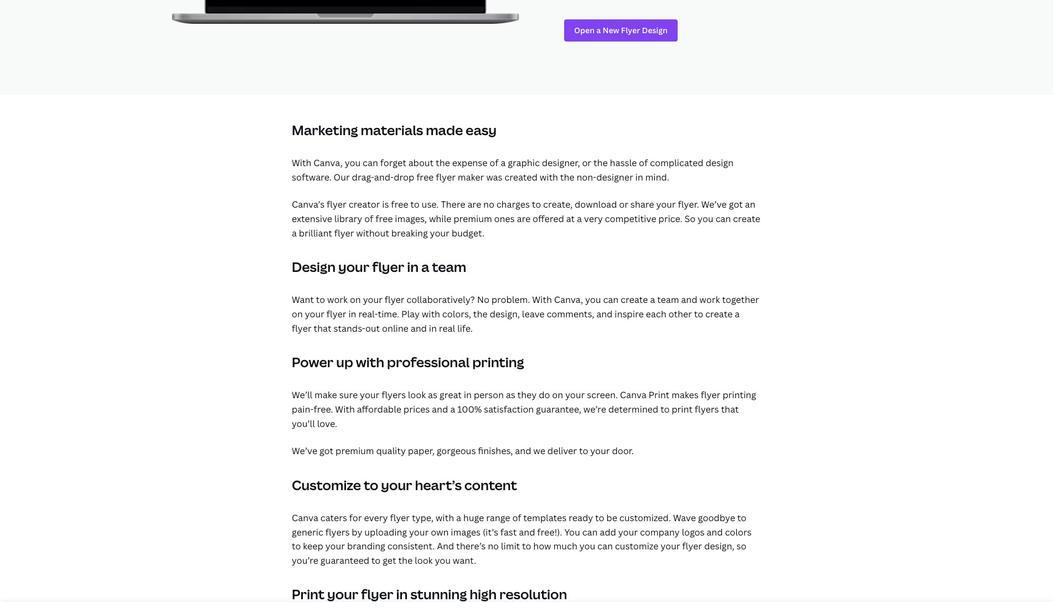 Task type: locate. For each thing, give the bounding box(es) containing it.
the up non-
[[594, 157, 608, 169]]

with down the collaboratively?
[[422, 308, 440, 320]]

with up leave
[[533, 294, 552, 306]]

0 vertical spatial premium
[[454, 213, 492, 225]]

team up each
[[658, 294, 679, 306]]

you up comments,
[[586, 294, 601, 306]]

no inside "canva caters for every flyer type, with a huge range of templates ready to be customized. wave goodbye to generic flyers by uploading your own images (it's fast and free!). you can add your company logos and colors to keep your branding consistent. and there's no limit to how much you can customize your flyer design, so you're guaranteed to get the look you want."
[[488, 540, 499, 552]]

we'll
[[292, 389, 313, 401]]

are down charges
[[517, 213, 531, 225]]

1 horizontal spatial that
[[722, 403, 739, 416]]

2 horizontal spatial create
[[734, 213, 761, 225]]

1 horizontal spatial with
[[335, 403, 355, 416]]

design,
[[490, 308, 520, 320], [705, 540, 735, 552]]

2 horizontal spatial flyers
[[695, 403, 719, 416]]

0 vertical spatial team
[[432, 258, 467, 276]]

share
[[631, 199, 655, 211]]

a down great
[[451, 403, 455, 416]]

print
[[649, 389, 670, 401]]

in up 100%
[[464, 389, 472, 401]]

1 horizontal spatial we've
[[702, 199, 727, 211]]

that
[[314, 322, 332, 334], [722, 403, 739, 416]]

breaking
[[392, 227, 428, 239]]

or inside canva's flyer creator is free to use. there are no charges to create, download or share your flyer. we've got an extensive library of free images, while premium ones are offered at a very competitive price. so you can create a brilliant flyer without breaking your budget.
[[620, 199, 629, 211]]

a inside we'll make sure your flyers look as great in person as they do on your screen. canva print makes flyer printing pain-free. with affordable prices and a 100% satisfaction guarantee, we're determined to print flyers that you'll love.
[[451, 403, 455, 416]]

time.
[[378, 308, 400, 320]]

about
[[409, 157, 434, 169]]

flyer left maker on the top left of the page
[[436, 171, 456, 183]]

got down love. on the left bottom of the page
[[320, 445, 334, 457]]

of up mind.
[[639, 157, 648, 169]]

collaboratively?
[[407, 294, 475, 306]]

team inside want to work on your flyer collaboratively? no problem. with canva, you can create a team and work together on your flyer in real-time. play with colors, the design, leave comments, and inspire each other to create a flyer that stands-out online and in real life.
[[658, 294, 679, 306]]

and down great
[[432, 403, 448, 416]]

no
[[477, 294, 490, 306]]

much
[[554, 540, 578, 552]]

images,
[[395, 213, 427, 225]]

1 horizontal spatial or
[[620, 199, 629, 211]]

0 vertical spatial canva,
[[314, 157, 343, 169]]

with inside with canva, you can forget about the expense of a graphic designer, or the hassle of complicated design software. our drag-and-drop free flyer maker was created with the non-designer in mind.
[[292, 157, 312, 169]]

0 vertical spatial that
[[314, 322, 332, 334]]

0 horizontal spatial on
[[292, 308, 303, 320]]

1 horizontal spatial canva
[[620, 389, 647, 401]]

a right the at
[[577, 213, 582, 225]]

on
[[350, 294, 361, 306], [292, 308, 303, 320], [552, 389, 563, 401]]

drag-
[[352, 171, 374, 183]]

competitive
[[605, 213, 657, 225]]

a down together
[[735, 308, 740, 320]]

can inside with canva, you can forget about the expense of a graphic designer, or the hassle of complicated design software. our drag-and-drop free flyer maker was created with the non-designer in mind.
[[363, 157, 378, 169]]

0 vertical spatial no
[[484, 199, 495, 211]]

offered
[[533, 213, 564, 225]]

look down consistent.
[[415, 554, 433, 567]]

or up competitive
[[620, 199, 629, 211]]

1 vertical spatial printing
[[723, 389, 757, 401]]

create down 'an' on the top of the page
[[734, 213, 761, 225]]

1 vertical spatial no
[[488, 540, 499, 552]]

graphic
[[508, 157, 540, 169]]

0 horizontal spatial as
[[428, 389, 438, 401]]

flyers right print
[[695, 403, 719, 416]]

1 horizontal spatial create
[[706, 308, 733, 320]]

flyer down library
[[335, 227, 354, 239]]

of up was
[[490, 157, 499, 169]]

of inside canva's flyer creator is free to use. there are no charges to create, download or share your flyer. we've got an extensive library of free images, while premium ones are offered at a very competitive price. so you can create a brilliant flyer without breaking your budget.
[[365, 213, 374, 225]]

0 vertical spatial we've
[[702, 199, 727, 211]]

screen.
[[587, 389, 618, 401]]

add
[[600, 526, 617, 538]]

0 vertical spatial printing
[[473, 353, 524, 371]]

0 vertical spatial flyers
[[382, 389, 406, 401]]

got left 'an' on the top of the page
[[729, 199, 743, 211]]

0 vertical spatial or
[[582, 157, 592, 169]]

a up each
[[651, 294, 655, 306]]

2 vertical spatial on
[[552, 389, 563, 401]]

1 horizontal spatial flyers
[[382, 389, 406, 401]]

flyer up the time.
[[385, 294, 405, 306]]

by
[[352, 526, 363, 538]]

we've inside canva's flyer creator is free to use. there are no charges to create, download or share your flyer. we've got an extensive library of free images, while premium ones are offered at a very competitive price. so you can create a brilliant flyer without breaking your budget.
[[702, 199, 727, 211]]

door.
[[612, 445, 634, 457]]

materials
[[361, 121, 423, 139]]

at
[[567, 213, 575, 225]]

and down goodbye
[[707, 526, 723, 538]]

got inside canva's flyer creator is free to use. there are no charges to create, download or share your flyer. we've got an extensive library of free images, while premium ones are offered at a very competitive price. so you can create a brilliant flyer without breaking your budget.
[[729, 199, 743, 211]]

team
[[432, 258, 467, 276], [658, 294, 679, 306]]

2 vertical spatial with
[[335, 403, 355, 416]]

a up was
[[501, 157, 506, 169]]

2 horizontal spatial on
[[552, 389, 563, 401]]

with inside "canva caters for every flyer type, with a huge range of templates ready to be customized. wave goodbye to generic flyers by uploading your own images (it's fast and free!). you can add your company logos and colors to keep your branding consistent. and there's no limit to how much you can customize your flyer design, so you're guaranteed to get the look you want."
[[436, 512, 454, 524]]

download
[[575, 199, 617, 211]]

flyers
[[382, 389, 406, 401], [695, 403, 719, 416], [326, 526, 350, 538]]

canva up determined
[[620, 389, 647, 401]]

your down 'company'
[[661, 540, 681, 552]]

1 horizontal spatial work
[[700, 294, 720, 306]]

2 vertical spatial free
[[376, 213, 393, 225]]

1 vertical spatial team
[[658, 294, 679, 306]]

the down no
[[474, 308, 488, 320]]

power up with professional printing
[[292, 353, 524, 371]]

premium
[[454, 213, 492, 225], [336, 445, 374, 457]]

free
[[417, 171, 434, 183], [391, 199, 409, 211], [376, 213, 393, 225]]

can inside canva's flyer creator is free to use. there are no charges to create, download or share your flyer. we've got an extensive library of free images, while premium ones are offered at a very competitive price. so you can create a brilliant flyer without breaking your budget.
[[716, 213, 731, 225]]

real-
[[359, 308, 378, 320]]

your up price.
[[657, 199, 676, 211]]

designer,
[[542, 157, 580, 169]]

1 vertical spatial with
[[533, 294, 552, 306]]

to down print
[[661, 403, 670, 416]]

on up 'real-'
[[350, 294, 361, 306]]

print
[[672, 403, 693, 416]]

printing up person
[[473, 353, 524, 371]]

made
[[426, 121, 463, 139]]

printing right 'makes'
[[723, 389, 757, 401]]

1 horizontal spatial as
[[506, 389, 516, 401]]

deliver
[[548, 445, 577, 457]]

2 horizontal spatial with
[[533, 294, 552, 306]]

flyer.
[[678, 199, 699, 211]]

that left stands-
[[314, 322, 332, 334]]

with inside want to work on your flyer collaboratively? no problem. with canva, you can create a team and work together on your flyer in real-time. play with colors, the design, leave comments, and inspire each other to create a flyer that stands-out online and in real life.
[[533, 294, 552, 306]]

(it's
[[483, 526, 499, 538]]

flyer down without
[[372, 258, 405, 276]]

0 vertical spatial got
[[729, 199, 743, 211]]

as
[[428, 389, 438, 401], [506, 389, 516, 401]]

with canva, you can forget about the expense of a graphic designer, or the hassle of complicated design software. our drag-and-drop free flyer maker was created with the non-designer in mind.
[[292, 157, 734, 183]]

templates
[[524, 512, 567, 524]]

mind.
[[646, 171, 670, 183]]

customized.
[[620, 512, 671, 524]]

1 work from the left
[[327, 294, 348, 306]]

in down 'breaking'
[[407, 258, 419, 276]]

0 horizontal spatial premium
[[336, 445, 374, 457]]

keep
[[303, 540, 323, 552]]

design, down problem.
[[490, 308, 520, 320]]

you inside with canva, you can forget about the expense of a graphic designer, or the hassle of complicated design software. our drag-and-drop free flyer maker was created with the non-designer in mind.
[[345, 157, 361, 169]]

1 horizontal spatial design,
[[705, 540, 735, 552]]

on right do
[[552, 389, 563, 401]]

0 vertical spatial on
[[350, 294, 361, 306]]

of up fast
[[513, 512, 522, 524]]

to up offered
[[532, 199, 541, 211]]

with up own
[[436, 512, 454, 524]]

marketing
[[292, 121, 358, 139]]

create up inspire
[[621, 294, 648, 306]]

1 vertical spatial canva
[[292, 512, 318, 524]]

no
[[484, 199, 495, 211], [488, 540, 499, 552]]

flyers up the affordable
[[382, 389, 406, 401]]

sure
[[339, 389, 358, 401]]

1 as from the left
[[428, 389, 438, 401]]

while
[[429, 213, 452, 225]]

flyer down want
[[292, 322, 312, 334]]

are
[[468, 199, 482, 211], [517, 213, 531, 225]]

flyer right 'makes'
[[701, 389, 721, 401]]

to inside we'll make sure your flyers look as great in person as they do on your screen. canva print makes flyer printing pain-free. with affordable prices and a 100% satisfaction guarantee, we're determined to print flyers that you'll love.
[[661, 403, 670, 416]]

your up the affordable
[[360, 389, 380, 401]]

of
[[490, 157, 499, 169], [639, 157, 648, 169], [365, 213, 374, 225], [513, 512, 522, 524]]

with down sure
[[335, 403, 355, 416]]

a inside with canva, you can forget about the expense of a graphic designer, or the hassle of complicated design software. our drag-and-drop free flyer maker was created with the non-designer in mind.
[[501, 157, 506, 169]]

1 vertical spatial canva,
[[554, 294, 583, 306]]

to
[[411, 199, 420, 211], [532, 199, 541, 211], [316, 294, 325, 306], [695, 308, 704, 320], [661, 403, 670, 416], [579, 445, 589, 457], [364, 476, 379, 494], [596, 512, 605, 524], [738, 512, 747, 524], [292, 540, 301, 552], [522, 540, 532, 552], [372, 554, 381, 567]]

0 vertical spatial create
[[734, 213, 761, 225]]

0 horizontal spatial canva
[[292, 512, 318, 524]]

and left we
[[515, 445, 532, 457]]

1 vertical spatial premium
[[336, 445, 374, 457]]

free down is
[[376, 213, 393, 225]]

1 vertical spatial look
[[415, 554, 433, 567]]

drop
[[394, 171, 415, 183]]

to right other
[[695, 308, 704, 320]]

0 vertical spatial with
[[292, 157, 312, 169]]

0 vertical spatial canva
[[620, 389, 647, 401]]

as up the satisfaction
[[506, 389, 516, 401]]

marketing materials made easy
[[292, 121, 497, 139]]

work left together
[[700, 294, 720, 306]]

we've right flyer.
[[702, 199, 727, 211]]

free down about on the top left of the page
[[417, 171, 434, 183]]

premium up budget.
[[454, 213, 492, 225]]

0 horizontal spatial with
[[292, 157, 312, 169]]

want.
[[453, 554, 477, 567]]

0 vertical spatial are
[[468, 199, 482, 211]]

1 vertical spatial got
[[320, 445, 334, 457]]

to up every
[[364, 476, 379, 494]]

work
[[327, 294, 348, 306], [700, 294, 720, 306]]

to up "you're"
[[292, 540, 301, 552]]

0 horizontal spatial or
[[582, 157, 592, 169]]

2 vertical spatial flyers
[[326, 526, 350, 538]]

canva caters for every flyer type, with a huge range of templates ready to be customized. wave goodbye to generic flyers by uploading your own images (it's fast and free!). you can add your company logos and colors to keep your branding consistent. and there's no limit to how much you can customize your flyer design, so you're guaranteed to get the look you want.
[[292, 512, 752, 567]]

0 vertical spatial free
[[417, 171, 434, 183]]

you
[[345, 157, 361, 169], [698, 213, 714, 225], [586, 294, 601, 306], [580, 540, 596, 552], [435, 554, 451, 567]]

get
[[383, 554, 396, 567]]

look inside "canva caters for every flyer type, with a huge range of templates ready to be customized. wave goodbye to generic flyers by uploading your own images (it's fast and free!). you can add your company logos and colors to keep your branding consistent. and there's no limit to how much you can customize your flyer design, so you're guaranteed to get the look you want."
[[415, 554, 433, 567]]

other
[[669, 308, 692, 320]]

0 horizontal spatial that
[[314, 322, 332, 334]]

a left 'brilliant' on the left of page
[[292, 227, 297, 239]]

price.
[[659, 213, 683, 225]]

canva's flyer creator is free to use. there are no charges to create, download or share your flyer. we've got an extensive library of free images, while premium ones are offered at a very competitive price. so you can create a brilliant flyer without breaking your budget.
[[292, 199, 761, 239]]

without
[[356, 227, 389, 239]]

you down and
[[435, 554, 451, 567]]

a left huge
[[456, 512, 461, 524]]

stands-
[[334, 322, 366, 334]]

0 horizontal spatial flyers
[[326, 526, 350, 538]]

satisfaction
[[484, 403, 534, 416]]

very
[[584, 213, 603, 225]]

0 horizontal spatial canva,
[[314, 157, 343, 169]]

1 horizontal spatial premium
[[454, 213, 492, 225]]

premium left quality
[[336, 445, 374, 457]]

on down want
[[292, 308, 303, 320]]

online
[[382, 322, 409, 334]]

your left 'door.'
[[591, 445, 610, 457]]

with up software.
[[292, 157, 312, 169]]

the down consistent.
[[399, 554, 413, 567]]

heart's
[[415, 476, 462, 494]]

0 horizontal spatial design,
[[490, 308, 520, 320]]

how
[[534, 540, 552, 552]]

0 horizontal spatial are
[[468, 199, 482, 211]]

create down together
[[706, 308, 733, 320]]

the inside want to work on your flyer collaboratively? no problem. with canva, you can create a team and work together on your flyer in real-time. play with colors, the design, leave comments, and inspire each other to create a flyer that stands-out online and in real life.
[[474, 308, 488, 320]]

1 vertical spatial are
[[517, 213, 531, 225]]

1 vertical spatial design,
[[705, 540, 735, 552]]

1 vertical spatial or
[[620, 199, 629, 211]]

1 horizontal spatial canva,
[[554, 294, 583, 306]]

1 vertical spatial we've
[[292, 445, 318, 457]]

1 vertical spatial flyers
[[695, 403, 719, 416]]

1 vertical spatial that
[[722, 403, 739, 416]]

or
[[582, 157, 592, 169], [620, 199, 629, 211]]

1 horizontal spatial got
[[729, 199, 743, 211]]

that inside want to work on your flyer collaboratively? no problem. with canva, you can create a team and work together on your flyer in real-time. play with colors, the design, leave comments, and inspire each other to create a flyer that stands-out online and in real life.
[[314, 322, 332, 334]]

each
[[646, 308, 667, 320]]

up
[[336, 353, 353, 371]]

can up inspire
[[604, 294, 619, 306]]

canva's
[[292, 199, 325, 211]]

1 horizontal spatial team
[[658, 294, 679, 306]]

look up prices
[[408, 389, 426, 401]]

fast
[[501, 526, 517, 538]]

of up without
[[365, 213, 374, 225]]

1 vertical spatial create
[[621, 294, 648, 306]]

a inside "canva caters for every flyer type, with a huge range of templates ready to be customized. wave goodbye to generic flyers by uploading your own images (it's fast and free!). you can add your company logos and colors to keep your branding consistent. and there's no limit to how much you can customize your flyer design, so you're guaranteed to get the look you want."
[[456, 512, 461, 524]]

or up non-
[[582, 157, 592, 169]]

colors,
[[443, 308, 471, 320]]

that right print
[[722, 403, 739, 416]]

1 horizontal spatial on
[[350, 294, 361, 306]]

a up the collaboratively?
[[422, 258, 430, 276]]

can right so
[[716, 213, 731, 225]]

and inside we'll make sure your flyers look as great in person as they do on your screen. canva print makes flyer printing pain-free. with affordable prices and a 100% satisfaction guarantee, we're determined to print flyers that you'll love.
[[432, 403, 448, 416]]

0 vertical spatial design,
[[490, 308, 520, 320]]

create
[[734, 213, 761, 225], [621, 294, 648, 306], [706, 308, 733, 320]]

0 horizontal spatial work
[[327, 294, 348, 306]]

printing
[[473, 353, 524, 371], [723, 389, 757, 401]]

1 horizontal spatial printing
[[723, 389, 757, 401]]

with down designer,
[[540, 171, 558, 183]]

are right there
[[468, 199, 482, 211]]

as left great
[[428, 389, 438, 401]]

0 vertical spatial look
[[408, 389, 426, 401]]

flyers down 'caters'
[[326, 526, 350, 538]]

0 horizontal spatial team
[[432, 258, 467, 276]]

canva inside "canva caters for every flyer type, with a huge range of templates ready to be customized. wave goodbye to generic flyers by uploading your own images (it's fast and free!). you can add your company logos and colors to keep your branding consistent. and there's no limit to how much you can customize your flyer design, so you're guaranteed to get the look you want."
[[292, 512, 318, 524]]

or inside with canva, you can forget about the expense of a graphic designer, or the hassle of complicated design software. our drag-and-drop free flyer maker was created with the non-designer in mind.
[[582, 157, 592, 169]]

work up stands-
[[327, 294, 348, 306]]

together
[[723, 294, 760, 306]]



Task type: describe. For each thing, give the bounding box(es) containing it.
on inside we'll make sure your flyers look as great in person as they do on your screen. canva print makes flyer printing pain-free. with affordable prices and a 100% satisfaction guarantee, we're determined to print flyers that you'll love.
[[552, 389, 563, 401]]

brilliant
[[299, 227, 332, 239]]

great
[[440, 389, 462, 401]]

your down quality
[[381, 476, 413, 494]]

design, inside "canva caters for every flyer type, with a huge range of templates ready to be customized. wave goodbye to generic flyers by uploading your own images (it's fast and free!). you can add your company logos and colors to keep your branding consistent. and there's no limit to how much you can customize your flyer design, so you're guaranteed to get the look you want."
[[705, 540, 735, 552]]

2 as from the left
[[506, 389, 516, 401]]

in inside with canva, you can forget about the expense of a graphic designer, or the hassle of complicated design software. our drag-and-drop free flyer maker was created with the non-designer in mind.
[[636, 171, 644, 183]]

flyers inside "canva caters for every flyer type, with a huge range of templates ready to be customized. wave goodbye to generic flyers by uploading your own images (it's fast and free!). you can add your company logos and colors to keep your branding consistent. and there's no limit to how much you can customize your flyer design, so you're guaranteed to get the look you want."
[[326, 526, 350, 538]]

of inside "canva caters for every flyer type, with a huge range of templates ready to be customized. wave goodbye to generic flyers by uploading your own images (it's fast and free!). you can add your company logos and colors to keep your branding consistent. and there's no limit to how much you can customize your flyer design, so you're guaranteed to get the look you want."
[[513, 512, 522, 524]]

we've got premium quality paper, gorgeous finishes, and we deliver to your door.
[[292, 445, 634, 457]]

out
[[366, 322, 380, 334]]

you inside want to work on your flyer collaboratively? no problem. with canva, you can create a team and work together on your flyer in real-time. play with colors, the design, leave comments, and inspire each other to create a flyer that stands-out online and in real life.
[[586, 294, 601, 306]]

can down ready
[[583, 526, 598, 538]]

consistent.
[[388, 540, 435, 552]]

your down type,
[[409, 526, 429, 538]]

flyer up library
[[327, 199, 347, 211]]

1 horizontal spatial are
[[517, 213, 531, 225]]

logos
[[682, 526, 705, 538]]

designer
[[597, 171, 634, 183]]

real
[[439, 322, 455, 334]]

flyer up stands-
[[327, 308, 347, 320]]

colors
[[725, 526, 752, 538]]

and down 'play'
[[411, 322, 427, 334]]

paper,
[[408, 445, 435, 457]]

and right fast
[[519, 526, 535, 538]]

to left how
[[522, 540, 532, 552]]

limit
[[501, 540, 520, 552]]

do
[[539, 389, 550, 401]]

to up images,
[[411, 199, 420, 211]]

design, inside want to work on your flyer collaboratively? no problem. with canva, you can create a team and work together on your flyer in real-time. play with colors, the design, leave comments, and inspire each other to create a flyer that stands-out online and in real life.
[[490, 308, 520, 320]]

uploading
[[365, 526, 407, 538]]

your up guaranteed
[[326, 540, 345, 552]]

0 horizontal spatial create
[[621, 294, 648, 306]]

professional
[[387, 353, 470, 371]]

your up customize
[[619, 526, 638, 538]]

caters
[[321, 512, 347, 524]]

prices
[[404, 403, 430, 416]]

every
[[364, 512, 388, 524]]

and
[[437, 540, 454, 552]]

to right want
[[316, 294, 325, 306]]

canva, inside want to work on your flyer collaboratively? no problem. with canva, you can create a team and work together on your flyer in real-time. play with colors, the design, leave comments, and inspire each other to create a flyer that stands-out online and in real life.
[[554, 294, 583, 306]]

type,
[[412, 512, 434, 524]]

flyer up uploading
[[390, 512, 410, 524]]

maker
[[458, 171, 484, 183]]

want to work on your flyer collaboratively? no problem. with canva, you can create a team and work together on your flyer in real-time. play with colors, the design, leave comments, and inspire each other to create a flyer that stands-out online and in real life.
[[292, 294, 760, 334]]

non-
[[577, 171, 597, 183]]

ready
[[569, 512, 593, 524]]

so
[[685, 213, 696, 225]]

they
[[518, 389, 537, 401]]

comments,
[[547, 308, 595, 320]]

affordable
[[357, 403, 402, 416]]

and left inspire
[[597, 308, 613, 320]]

in left real
[[429, 322, 437, 334]]

make
[[315, 389, 337, 401]]

we
[[534, 445, 546, 457]]

pain-
[[292, 403, 314, 416]]

love.
[[317, 417, 337, 430]]

flyer inside we'll make sure your flyers look as great in person as they do on your screen. canva print makes flyer printing pain-free. with affordable prices and a 100% satisfaction guarantee, we're determined to print flyers that you'll love.
[[701, 389, 721, 401]]

the inside "canva caters for every flyer type, with a huge range of templates ready to be customized. wave goodbye to generic flyers by uploading your own images (it's fast and free!). you can add your company logos and colors to keep your branding consistent. and there's no limit to how much you can customize your flyer design, so you're guaranteed to get the look you want."
[[399, 554, 413, 567]]

2 work from the left
[[700, 294, 720, 306]]

software.
[[292, 171, 332, 183]]

with inside want to work on your flyer collaboratively? no problem. with canva, you can create a team and work together on your flyer in real-time. play with colors, the design, leave comments, and inspire each other to create a flyer that stands-out online and in real life.
[[422, 308, 440, 320]]

budget.
[[452, 227, 485, 239]]

your down the while
[[430, 227, 450, 239]]

branding
[[347, 540, 386, 552]]

free!).
[[538, 526, 563, 538]]

guarantee,
[[536, 403, 582, 416]]

generic
[[292, 526, 323, 538]]

the right about on the top left of the page
[[436, 157, 450, 169]]

our
[[334, 171, 350, 183]]

there
[[441, 199, 466, 211]]

problem.
[[492, 294, 530, 306]]

premium inside canva's flyer creator is free to use. there are no charges to create, download or share your flyer. we've got an extensive library of free images, while premium ones are offered at a very competitive price. so you can create a brilliant flyer without breaking your budget.
[[454, 213, 492, 225]]

guaranteed
[[321, 554, 370, 567]]

can inside want to work on your flyer collaboratively? no problem. with canva, you can create a team and work together on your flyer in real-time. play with colors, the design, leave comments, and inspire each other to create a flyer that stands-out online and in real life.
[[604, 294, 619, 306]]

is
[[382, 199, 389, 211]]

printing inside we'll make sure your flyers look as great in person as they do on your screen. canva print makes flyer printing pain-free. with affordable prices and a 100% satisfaction guarantee, we're determined to print flyers that you'll love.
[[723, 389, 757, 401]]

no inside canva's flyer creator is free to use. there are no charges to create, download or share your flyer. we've got an extensive library of free images, while premium ones are offered at a very competitive price. so you can create a brilliant flyer without breaking your budget.
[[484, 199, 495, 211]]

expense
[[452, 157, 488, 169]]

your down want
[[305, 308, 325, 320]]

you're
[[292, 554, 319, 567]]

power
[[292, 353, 334, 371]]

forget
[[380, 157, 407, 169]]

company
[[640, 526, 680, 538]]

that inside we'll make sure your flyers look as great in person as they do on your screen. canva print makes flyer printing pain-free. with affordable prices and a 100% satisfaction guarantee, we're determined to print flyers that you'll love.
[[722, 403, 739, 416]]

can down add in the bottom right of the page
[[598, 540, 613, 552]]

your up guarantee, at the bottom right of the page
[[566, 389, 585, 401]]

determined
[[609, 403, 659, 416]]

created
[[505, 171, 538, 183]]

you'll
[[292, 417, 315, 430]]

free inside with canva, you can forget about the expense of a graphic designer, or the hassle of complicated design software. our drag-and-drop free flyer maker was created with the non-designer in mind.
[[417, 171, 434, 183]]

to up colors
[[738, 512, 747, 524]]

use.
[[422, 199, 439, 211]]

in inside we'll make sure your flyers look as great in person as they do on your screen. canva print makes flyer printing pain-free. with affordable prices and a 100% satisfaction guarantee, we're determined to print flyers that you'll love.
[[464, 389, 472, 401]]

your down without
[[338, 258, 370, 276]]

canva inside we'll make sure your flyers look as great in person as they do on your screen. canva print makes flyer printing pain-free. with affordable prices and a 100% satisfaction guarantee, we're determined to print flyers that you'll love.
[[620, 389, 647, 401]]

range
[[487, 512, 511, 524]]

so
[[737, 540, 747, 552]]

free.
[[314, 403, 333, 416]]

quality
[[376, 445, 406, 457]]

create inside canva's flyer creator is free to use. there are no charges to create, download or share your flyer. we've got an extensive library of free images, while premium ones are offered at a very competitive price. so you can create a brilliant flyer without breaking your budget.
[[734, 213, 761, 225]]

0 horizontal spatial printing
[[473, 353, 524, 371]]

complicated
[[650, 157, 704, 169]]

play
[[402, 308, 420, 320]]

with inside we'll make sure your flyers look as great in person as they do on your screen. canva print makes flyer printing pain-free. with affordable prices and a 100% satisfaction guarantee, we're determined to print flyers that you'll love.
[[335, 403, 355, 416]]

the down designer,
[[561, 171, 575, 183]]

images
[[451, 526, 481, 538]]

charges
[[497, 199, 530, 211]]

we'll make sure your flyers look as great in person as they do on your screen. canva print makes flyer printing pain-free. with affordable prices and a 100% satisfaction guarantee, we're determined to print flyers that you'll love.
[[292, 389, 757, 430]]

design
[[292, 258, 336, 276]]

your up 'real-'
[[363, 294, 383, 306]]

you down the you
[[580, 540, 596, 552]]

1 vertical spatial on
[[292, 308, 303, 320]]

1 vertical spatial free
[[391, 199, 409, 211]]

you inside canva's flyer creator is free to use. there are no charges to create, download or share your flyer. we've got an extensive library of free images, while premium ones are offered at a very competitive price. so you can create a brilliant flyer without breaking your budget.
[[698, 213, 714, 225]]

100%
[[458, 403, 482, 416]]

there's
[[457, 540, 486, 552]]

look inside we'll make sure your flyers look as great in person as they do on your screen. canva print makes flyer printing pain-free. with affordable prices and a 100% satisfaction guarantee, we're determined to print flyers that you'll love.
[[408, 389, 426, 401]]

canva, inside with canva, you can forget about the expense of a graphic designer, or the hassle of complicated design software. our drag-and-drop free flyer maker was created with the non-designer in mind.
[[314, 157, 343, 169]]

in up stands-
[[349, 308, 357, 320]]

to left 'get'
[[372, 554, 381, 567]]

content
[[465, 476, 517, 494]]

inspire
[[615, 308, 644, 320]]

with inside with canva, you can forget about the expense of a graphic designer, or the hassle of complicated design software. our drag-and-drop free flyer maker was created with the non-designer in mind.
[[540, 171, 558, 183]]

easy
[[466, 121, 497, 139]]

was
[[486, 171, 503, 183]]

leave
[[522, 308, 545, 320]]

flyer inside with canva, you can forget about the expense of a graphic designer, or the hassle of complicated design software. our drag-and-drop free flyer maker was created with the non-designer in mind.
[[436, 171, 456, 183]]

and up other
[[682, 294, 698, 306]]

0 horizontal spatial we've
[[292, 445, 318, 457]]

wave
[[673, 512, 696, 524]]

create,
[[543, 199, 573, 211]]

library
[[335, 213, 363, 225]]

to right the deliver
[[579, 445, 589, 457]]

0 horizontal spatial got
[[320, 445, 334, 457]]

flyer down logos
[[683, 540, 703, 552]]

2 vertical spatial create
[[706, 308, 733, 320]]

design your flyer in a team
[[292, 258, 467, 276]]

to left be
[[596, 512, 605, 524]]

with right up
[[356, 353, 385, 371]]



Task type: vqa. For each thing, say whether or not it's contained in the screenshot.
carousel inside The feature carousel lets you shine a spotlight on your favorite templates. It can be found at the top of your profile page. You can add up to ten templates to the carousel, updating it as often as you'd like, allowing you to decide what Canva users see first.
no



